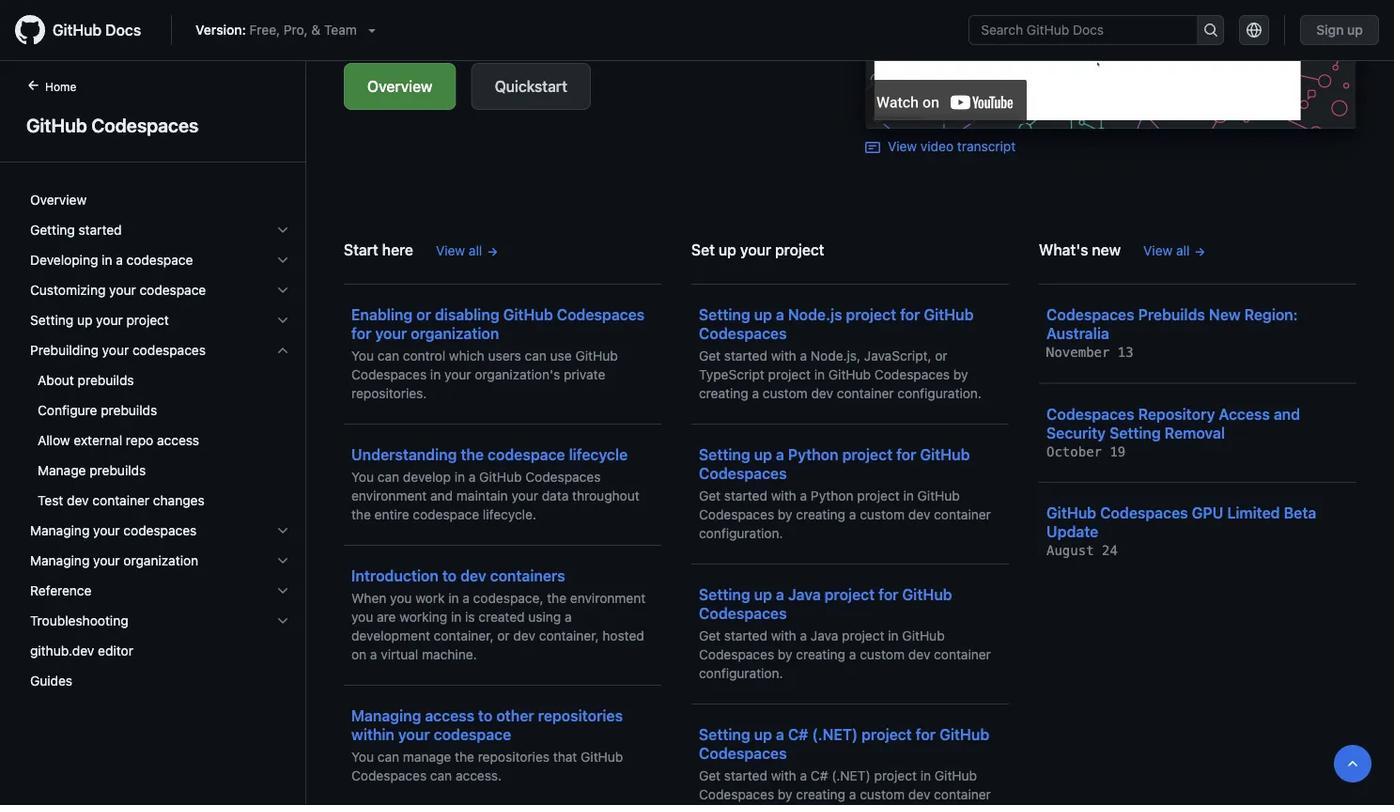 Task type: vqa. For each thing, say whether or not it's contained in the screenshot.


Task type: locate. For each thing, give the bounding box(es) containing it.
for for setting up a java project for github codespaces
[[879, 586, 899, 604]]

overview link
[[344, 63, 456, 110], [23, 185, 298, 215]]

repositories up the access.
[[478, 750, 550, 765]]

3 with from the top
[[771, 628, 797, 644]]

your down managing your codespaces
[[93, 553, 120, 568]]

get inside setting up a c# (.net) project for github codespaces get started with a c# (.net) project in github codespaces by creating a custom dev containe
[[699, 768, 721, 784]]

sc 9kayk9 0 image for troubleshooting
[[275, 614, 290, 629]]

overview
[[367, 78, 433, 95], [30, 192, 87, 208]]

you inside enabling or disabling github codespaces for your organization you can control which users can use github codespaces in your organization's private repositories.
[[351, 348, 374, 364]]

with inside the setting up a node.js project for github codespaces get started with a node.js, javascript, or typescript project in github codespaces by creating a custom dev container configuration.
[[771, 348, 797, 364]]

0 vertical spatial codespaces
[[132, 342, 206, 358]]

1 horizontal spatial view all
[[1144, 243, 1190, 259]]

codespaces for prebuilding your codespaces
[[132, 342, 206, 358]]

custom
[[763, 386, 808, 401], [860, 507, 905, 523], [860, 647, 905, 663], [860, 787, 905, 803]]

can down understanding
[[378, 470, 399, 485]]

or down created
[[497, 628, 510, 644]]

up inside the setting up a node.js project for github codespaces get started with a node.js, javascript, or typescript project in github codespaces by creating a custom dev container configuration.
[[754, 306, 772, 324]]

new
[[1209, 306, 1241, 324]]

environment up hosted
[[570, 591, 646, 606]]

prebuilds for configure prebuilds
[[101, 403, 157, 418]]

2 vertical spatial you
[[351, 750, 374, 765]]

codespaces inside codespaces prebuilds new region: australia november 13
[[1047, 306, 1135, 324]]

1 vertical spatial overview
[[30, 192, 87, 208]]

1 vertical spatial to
[[478, 707, 493, 725]]

managing up within
[[351, 707, 421, 725]]

4 sc 9kayk9 0 image from the top
[[275, 523, 290, 538]]

sc 9kayk9 0 image inside troubleshooting dropdown button
[[275, 614, 290, 629]]

sc 9kayk9 0 image inside prebuilding your codespaces dropdown button
[[275, 343, 290, 358]]

0 horizontal spatial or
[[416, 306, 431, 324]]

sc 9kayk9 0 image for managing your codespaces
[[275, 523, 290, 538]]

creating inside the setting up a node.js project for github codespaces get started with a node.js, javascript, or typescript project in github codespaces by creating a custom dev container configuration.
[[699, 386, 749, 401]]

managing up reference
[[30, 553, 90, 568]]

your down enabling
[[375, 325, 407, 343]]

dev inside setting up a python project for github codespaces get started with a python project in github codespaces by creating a custom dev container configuration.
[[908, 507, 931, 523]]

managing
[[30, 523, 90, 538], [30, 553, 90, 568], [351, 707, 421, 725]]

sc 9kayk9 0 image inside developing in a codespace dropdown button
[[275, 253, 290, 268]]

0 horizontal spatial and
[[430, 488, 453, 504]]

up inside the setting up your project dropdown button
[[77, 312, 92, 328]]

view right link image
[[888, 138, 917, 154]]

4 with from the top
[[771, 768, 797, 784]]

2 vertical spatial prebuilds
[[90, 463, 146, 478]]

c#
[[788, 726, 808, 744], [811, 768, 828, 784]]

1 vertical spatial you
[[351, 610, 373, 625]]

video
[[921, 138, 954, 154]]

about prebuilds
[[38, 373, 134, 388]]

get for setting up a python project for github codespaces
[[699, 488, 721, 504]]

project inside dropdown button
[[126, 312, 169, 328]]

sc 9kayk9 0 image inside managing your codespaces dropdown button
[[275, 523, 290, 538]]

6 sc 9kayk9 0 image from the top
[[275, 614, 290, 629]]

0 horizontal spatial all
[[469, 243, 482, 259]]

your inside managing access to other repositories within your codespace you can manage the repositories that github codespaces can access.
[[398, 726, 430, 744]]

2 sc 9kayk9 0 image from the top
[[275, 343, 290, 358]]

get inside the setting up a node.js project for github codespaces get started with a node.js, javascript, or typescript project in github codespaces by creating a custom dev container configuration.
[[699, 348, 721, 364]]

your inside dropdown button
[[96, 312, 123, 328]]

github codespaces gpu limited beta update august 24
[[1047, 504, 1317, 559]]

1 horizontal spatial you
[[390, 591, 412, 606]]

you down enabling
[[351, 348, 374, 364]]

typescript
[[699, 367, 765, 383]]

4 get from the top
[[699, 768, 721, 784]]

can left use
[[525, 348, 547, 364]]

setting for project
[[30, 312, 73, 328]]

0 horizontal spatial overview
[[30, 192, 87, 208]]

1 vertical spatial overview link
[[23, 185, 298, 215]]

manage
[[403, 750, 451, 765]]

and inside understanding the codespace lifecycle you can develop in a github codespaces environment and maintain your data throughout the entire codespace lifecycle.
[[430, 488, 453, 504]]

2 horizontal spatial or
[[935, 348, 948, 364]]

0 vertical spatial and
[[1274, 405, 1301, 423]]

3 sc 9kayk9 0 image from the top
[[275, 584, 290, 599]]

your up lifecycle.
[[512, 488, 538, 504]]

allow external repo access link
[[23, 426, 298, 456]]

setting
[[699, 306, 751, 324], [30, 312, 73, 328], [1110, 424, 1161, 442], [699, 446, 751, 464], [699, 586, 751, 604], [699, 726, 751, 744]]

0 horizontal spatial environment
[[351, 488, 427, 504]]

quickstart
[[495, 78, 567, 95]]

environment for understanding the codespace lifecycle
[[351, 488, 427, 504]]

1 horizontal spatial to
[[478, 707, 493, 725]]

configuration. inside setting up a java project for github codespaces get started with a java project in github codespaces by creating a custom dev container configuration.
[[699, 666, 783, 681]]

0 horizontal spatial overview link
[[23, 185, 298, 215]]

prebuilds inside the about prebuilds link
[[78, 373, 134, 388]]

changes
[[153, 493, 205, 508]]

get
[[699, 348, 721, 364], [699, 488, 721, 504], [699, 628, 721, 644], [699, 768, 721, 784]]

1 prebuilding your codespaces element from the top
[[15, 335, 305, 516]]

view right new
[[1144, 243, 1173, 259]]

or right javascript,
[[935, 348, 948, 364]]

0 horizontal spatial container,
[[434, 628, 494, 644]]

codespaces
[[91, 114, 199, 136], [557, 306, 645, 324], [1047, 306, 1135, 324], [699, 325, 787, 343], [351, 367, 427, 383], [875, 367, 950, 383], [1047, 405, 1135, 423], [699, 465, 787, 483], [525, 470, 601, 485], [1100, 504, 1188, 522], [699, 507, 774, 523], [699, 605, 787, 623], [699, 647, 774, 663], [699, 745, 787, 763], [351, 768, 427, 784], [699, 787, 774, 803]]

free,
[[250, 22, 280, 38]]

docs
[[105, 21, 141, 39]]

1 vertical spatial codespaces
[[123, 523, 197, 538]]

your up manage
[[398, 726, 430, 744]]

view
[[888, 138, 917, 154], [436, 243, 465, 259], [1144, 243, 1173, 259]]

0 horizontal spatial view
[[436, 243, 465, 259]]

search image
[[1203, 23, 1219, 38]]

codespaces down test dev container changes link
[[123, 523, 197, 538]]

for inside the setting up a node.js project for github codespaces get started with a node.js, javascript, or typescript project in github codespaces by creating a custom dev container configuration.
[[900, 306, 920, 324]]

set
[[692, 241, 715, 259]]

1 horizontal spatial container,
[[539, 628, 599, 644]]

1 vertical spatial you
[[351, 470, 374, 485]]

started for setting up a python project for github codespaces
[[724, 488, 768, 504]]

about prebuilds link
[[23, 366, 298, 396]]

5 sc 9kayk9 0 image from the top
[[275, 553, 290, 568]]

you down within
[[351, 750, 374, 765]]

1 all from the left
[[469, 243, 482, 259]]

started inside the setting up a node.js project for github codespaces get started with a node.js, javascript, or typescript project in github codespaces by creating a custom dev container configuration.
[[724, 348, 768, 364]]

1 vertical spatial and
[[430, 488, 453, 504]]

data
[[542, 488, 569, 504]]

container inside setting up a python project for github codespaces get started with a python project in github codespaces by creating a custom dev container configuration.
[[934, 507, 991, 523]]

october 19 element
[[1047, 444, 1126, 460]]

private
[[564, 367, 605, 383]]

get inside setting up a python project for github codespaces get started with a python project in github codespaces by creating a custom dev container configuration.
[[699, 488, 721, 504]]

started
[[78, 222, 122, 238], [724, 348, 768, 364], [724, 488, 768, 504], [724, 628, 768, 644], [724, 768, 768, 784]]

up for setting up a node.js project for github codespaces get started with a node.js, javascript, or typescript project in github codespaces by creating a custom dev container configuration.
[[754, 306, 772, 324]]

hosted
[[603, 628, 644, 644]]

get for setting up a node.js project for github codespaces
[[699, 348, 721, 364]]

can
[[378, 348, 399, 364], [525, 348, 547, 364], [378, 470, 399, 485], [378, 750, 399, 765], [430, 768, 452, 784]]

0 horizontal spatial organization
[[123, 553, 198, 568]]

to left other
[[478, 707, 493, 725]]

prebuilds up 'configure prebuilds'
[[78, 373, 134, 388]]

1 sc 9kayk9 0 image from the top
[[275, 253, 290, 268]]

project
[[775, 241, 825, 259], [846, 306, 896, 324], [126, 312, 169, 328], [768, 367, 811, 383], [842, 446, 893, 464], [857, 488, 900, 504], [825, 586, 875, 604], [842, 628, 885, 644], [862, 726, 912, 744], [874, 768, 917, 784]]

with inside setting up a python project for github codespaces get started with a python project in github codespaces by creating a custom dev container configuration.
[[771, 488, 797, 504]]

you down understanding
[[351, 470, 374, 485]]

2 container, from the left
[[539, 628, 599, 644]]

up for setting up a python project for github codespaces get started with a python project in github codespaces by creating a custom dev container configuration.
[[754, 446, 772, 464]]

container,
[[434, 628, 494, 644], [539, 628, 599, 644]]

november 13 element
[[1047, 345, 1134, 361]]

environment for introduction to dev containers
[[570, 591, 646, 606]]

1 horizontal spatial or
[[497, 628, 510, 644]]

version: free, pro, & team
[[196, 22, 357, 38]]

for inside setting up a python project for github codespaces get started with a python project in github codespaces by creating a custom dev container configuration.
[[896, 446, 917, 464]]

access up manage
[[425, 707, 475, 725]]

you down when
[[351, 610, 373, 625]]

for inside setting up a c# (.net) project for github codespaces get started with a c# (.net) project in github codespaces by creating a custom dev containe
[[916, 726, 936, 744]]

1 horizontal spatial organization
[[411, 325, 499, 343]]

start
[[344, 241, 378, 259]]

is
[[465, 610, 475, 625]]

codespaces inside codespaces repository access and security setting removal october 19
[[1047, 405, 1135, 423]]

sc 9kayk9 0 image inside managing your organization dropdown button
[[275, 553, 290, 568]]

container, down the is
[[434, 628, 494, 644]]

&
[[311, 22, 321, 38]]

and
[[1274, 405, 1301, 423], [430, 488, 453, 504]]

1 horizontal spatial environment
[[570, 591, 646, 606]]

0 vertical spatial overview
[[367, 78, 433, 95]]

0 vertical spatial access
[[157, 433, 199, 448]]

2 prebuilding your codespaces element from the top
[[15, 366, 305, 516]]

configure
[[38, 403, 97, 418]]

a
[[116, 252, 123, 268], [776, 306, 784, 324], [800, 348, 807, 364], [752, 386, 759, 401], [776, 446, 784, 464], [469, 470, 476, 485], [800, 488, 807, 504], [849, 507, 856, 523], [776, 586, 784, 604], [463, 591, 470, 606], [565, 610, 572, 625], [800, 628, 807, 644], [370, 647, 377, 663], [849, 647, 856, 663], [776, 726, 784, 744], [800, 768, 807, 784], [849, 787, 856, 803]]

codespace inside managing access to other repositories within your codespace you can manage the repositories that github codespaces can access.
[[434, 726, 511, 744]]

your up prebuilding your codespaces
[[96, 312, 123, 328]]

can left "control"
[[378, 348, 399, 364]]

2 view all link from the left
[[1144, 241, 1207, 261]]

3 sc 9kayk9 0 image from the top
[[275, 313, 290, 328]]

the up using
[[547, 591, 567, 606]]

sc 9kayk9 0 image inside getting started dropdown button
[[275, 223, 290, 238]]

java
[[788, 586, 821, 604], [811, 628, 838, 644]]

started for setting up a node.js project for github codespaces
[[724, 348, 768, 364]]

1 vertical spatial organization
[[123, 553, 198, 568]]

with inside setting up a c# (.net) project for github codespaces get started with a c# (.net) project in github codespaces by creating a custom dev containe
[[771, 768, 797, 784]]

repositories.
[[351, 386, 427, 401]]

setting up a c# (.net) project for github codespaces get started with a c# (.net) project in github codespaces by creating a custom dev containe
[[699, 726, 991, 805]]

1 horizontal spatial view all link
[[1144, 241, 1207, 261]]

start here
[[344, 241, 413, 259]]

1 vertical spatial or
[[935, 348, 948, 364]]

triangle down image
[[364, 23, 379, 38]]

prebuilding your codespaces
[[30, 342, 206, 358]]

overview link up developing in a codespace dropdown button at the left of page
[[23, 185, 298, 215]]

environment up entire
[[351, 488, 427, 504]]

with for node.js
[[771, 348, 797, 364]]

0 vertical spatial sc 9kayk9 0 image
[[275, 253, 290, 268]]

0 vertical spatial prebuilds
[[78, 373, 134, 388]]

github docs link
[[15, 15, 156, 45]]

managing inside managing access to other repositories within your codespace you can manage the repositories that github codespaces can access.
[[351, 707, 421, 725]]

1 with from the top
[[771, 348, 797, 364]]

1 vertical spatial configuration.
[[699, 526, 783, 541]]

customizing your codespace
[[30, 282, 206, 298]]

0 vertical spatial python
[[788, 446, 839, 464]]

or up "control"
[[416, 306, 431, 324]]

codespace up "data"
[[488, 446, 565, 464]]

overview down "triangle down" image
[[367, 78, 433, 95]]

2 horizontal spatial view
[[1144, 243, 1173, 259]]

1 horizontal spatial all
[[1176, 243, 1190, 259]]

the up the access.
[[455, 750, 474, 765]]

view all link up disabling
[[436, 241, 499, 261]]

getting
[[30, 222, 75, 238]]

transcript
[[957, 138, 1016, 154]]

repositories up that
[[538, 707, 623, 725]]

you down introduction
[[390, 591, 412, 606]]

setting for java
[[699, 586, 751, 604]]

up for set up your project
[[719, 241, 737, 259]]

your
[[740, 241, 771, 259], [109, 282, 136, 298], [96, 312, 123, 328], [375, 325, 407, 343], [102, 342, 129, 358], [444, 367, 471, 383], [512, 488, 538, 504], [93, 523, 120, 538], [93, 553, 120, 568], [398, 726, 430, 744]]

setting inside dropdown button
[[30, 312, 73, 328]]

that
[[553, 750, 577, 765]]

0 vertical spatial organization
[[411, 325, 499, 343]]

1 horizontal spatial c#
[[811, 768, 828, 784]]

1 vertical spatial sc 9kayk9 0 image
[[275, 343, 290, 358]]

organization down disabling
[[411, 325, 499, 343]]

home link
[[19, 78, 106, 97]]

1 view all from the left
[[436, 243, 482, 259]]

0 horizontal spatial view all
[[436, 243, 482, 259]]

link image
[[865, 140, 880, 155]]

0 vertical spatial you
[[351, 348, 374, 364]]

setting inside setting up a python project for github codespaces get started with a python project in github codespaces by creating a custom dev container configuration.
[[699, 446, 751, 464]]

2 sc 9kayk9 0 image from the top
[[275, 283, 290, 298]]

setting for node.js
[[699, 306, 751, 324]]

prebuilds down the allow external repo access
[[90, 463, 146, 478]]

managing down "test"
[[30, 523, 90, 538]]

started inside setting up a java project for github codespaces get started with a java project in github codespaces by creating a custom dev container configuration.
[[724, 628, 768, 644]]

dev inside setting up a c# (.net) project for github codespaces get started with a c# (.net) project in github codespaces by creating a custom dev containe
[[908, 787, 931, 803]]

view all link
[[436, 241, 499, 261], [1144, 241, 1207, 261]]

can down within
[[378, 750, 399, 765]]

environment inside introduction to dev containers when you work in a codespace, the environment you are working in is created using a development container, or dev container, hosted on a virtual machine.
[[570, 591, 646, 606]]

can inside understanding the codespace lifecycle you can develop in a github codespaces environment and maintain your data throughout the entire codespace lifecycle.
[[378, 470, 399, 485]]

with for python
[[771, 488, 797, 504]]

github docs
[[53, 21, 141, 39]]

1 sc 9kayk9 0 image from the top
[[275, 223, 290, 238]]

and right access
[[1274, 405, 1301, 423]]

in
[[102, 252, 112, 268], [430, 367, 441, 383], [814, 367, 825, 383], [455, 470, 465, 485], [903, 488, 914, 504], [448, 591, 459, 606], [451, 610, 462, 625], [888, 628, 899, 644], [921, 768, 931, 784]]

sc 9kayk9 0 image inside customizing your codespace dropdown button
[[275, 283, 290, 298]]

customizing
[[30, 282, 106, 298]]

overview link down "triangle down" image
[[344, 63, 456, 110]]

introduction
[[351, 567, 439, 585]]

setting inside the setting up a node.js project for github codespaces get started with a node.js, javascript, or typescript project in github codespaces by creating a custom dev container configuration.
[[699, 306, 751, 324]]

codespaces down the setting up your project dropdown button
[[132, 342, 206, 358]]

organization down managing your codespaces dropdown button
[[123, 553, 198, 568]]

2 vertical spatial or
[[497, 628, 510, 644]]

for inside setting up a java project for github codespaces get started with a java project in github codespaces by creating a custom dev container configuration.
[[879, 586, 899, 604]]

1 vertical spatial access
[[425, 707, 475, 725]]

get inside setting up a java project for github codespaces get started with a java project in github codespaces by creating a custom dev container configuration.
[[699, 628, 721, 644]]

2 you from the top
[[351, 470, 374, 485]]

using
[[528, 610, 561, 625]]

prebuilds up the allow external repo access
[[101, 403, 157, 418]]

prebuilds inside manage prebuilds link
[[90, 463, 146, 478]]

view video transcript link
[[865, 138, 1016, 155]]

1 you from the top
[[351, 348, 374, 364]]

sc 9kayk9 0 image
[[275, 223, 290, 238], [275, 283, 290, 298], [275, 313, 290, 328], [275, 523, 290, 538], [275, 553, 290, 568], [275, 614, 290, 629]]

None search field
[[969, 15, 1225, 45]]

setting inside setting up a java project for github codespaces get started with a java project in github codespaces by creating a custom dev container configuration.
[[699, 586, 751, 604]]

0 vertical spatial to
[[442, 567, 457, 585]]

you
[[390, 591, 412, 606], [351, 610, 373, 625]]

view all for what's new
[[1144, 243, 1190, 259]]

all for new
[[1176, 243, 1190, 259]]

2 with from the top
[[771, 488, 797, 504]]

1 vertical spatial environment
[[570, 591, 646, 606]]

access down configure prebuilds link
[[157, 433, 199, 448]]

1 vertical spatial prebuilds
[[101, 403, 157, 418]]

codespace up the access.
[[434, 726, 511, 744]]

1 horizontal spatial overview
[[367, 78, 433, 95]]

sc 9kayk9 0 image
[[275, 253, 290, 268], [275, 343, 290, 358], [275, 584, 290, 599]]

codespaces inside github codespaces gpu limited beta update august 24
[[1100, 504, 1188, 522]]

1 horizontal spatial access
[[425, 707, 475, 725]]

2 vertical spatial configuration.
[[699, 666, 783, 681]]

configuration. inside setting up a python project for github codespaces get started with a python project in github codespaces by creating a custom dev container configuration.
[[699, 526, 783, 541]]

container inside the setting up a node.js project for github codespaces get started with a node.js, javascript, or typescript project in github codespaces by creating a custom dev container configuration.
[[837, 386, 894, 401]]

0 horizontal spatial view all link
[[436, 241, 499, 261]]

allow
[[38, 433, 70, 448]]

access inside managing access to other repositories within your codespace you can manage the repositories that github codespaces can access.
[[425, 707, 475, 725]]

set up your project
[[692, 241, 825, 259]]

allow external repo access
[[38, 433, 199, 448]]

overview up getting
[[30, 192, 87, 208]]

0 vertical spatial or
[[416, 306, 431, 324]]

1 horizontal spatial and
[[1274, 405, 1301, 423]]

1 view all link from the left
[[436, 241, 499, 261]]

external
[[74, 433, 122, 448]]

up inside setting up a java project for github codespaces get started with a java project in github codespaces by creating a custom dev container configuration.
[[754, 586, 772, 604]]

dev
[[811, 386, 834, 401], [67, 493, 89, 508], [908, 507, 931, 523], [461, 567, 486, 585], [513, 628, 536, 644], [908, 647, 931, 663], [908, 787, 931, 803]]

setting for python
[[699, 446, 751, 464]]

managing for codespaces
[[30, 523, 90, 538]]

home
[[45, 80, 76, 93]]

view all link for start here
[[436, 241, 499, 261]]

0 vertical spatial configuration.
[[898, 386, 982, 401]]

view all right here
[[436, 243, 482, 259]]

3 you from the top
[[351, 750, 374, 765]]

view right here
[[436, 243, 465, 259]]

codespaces
[[132, 342, 206, 358], [123, 523, 197, 538]]

about
[[38, 373, 74, 388]]

in inside understanding the codespace lifecycle you can develop in a github codespaces environment and maintain your data throughout the entire codespace lifecycle.
[[455, 470, 465, 485]]

sc 9kayk9 0 image for codespaces
[[275, 343, 290, 358]]

to up work
[[442, 567, 457, 585]]

view all right new
[[1144, 243, 1190, 259]]

prebuilds inside configure prebuilds link
[[101, 403, 157, 418]]

2 all from the left
[[1176, 243, 1190, 259]]

repository
[[1138, 405, 1215, 423]]

0 horizontal spatial to
[[442, 567, 457, 585]]

codespaces inside managing access to other repositories within your codespace you can manage the repositories that github codespaces can access.
[[351, 768, 427, 784]]

container, down using
[[539, 628, 599, 644]]

github inside github codespaces gpu limited beta update august 24
[[1047, 504, 1097, 522]]

all up prebuilds in the right top of the page
[[1176, 243, 1190, 259]]

dev inside setting up a java project for github codespaces get started with a java project in github codespaces by creating a custom dev container configuration.
[[908, 647, 931, 663]]

sc 9kayk9 0 image inside the setting up your project dropdown button
[[275, 313, 290, 328]]

view all link up prebuilds in the right top of the page
[[1144, 241, 1207, 261]]

all up disabling
[[469, 243, 482, 259]]

and down develop
[[430, 488, 453, 504]]

setting inside codespaces repository access and security setting removal october 19
[[1110, 424, 1161, 442]]

2 get from the top
[[699, 488, 721, 504]]

in inside setting up a python project for github codespaces get started with a python project in github codespaces by creating a custom dev container configuration.
[[903, 488, 914, 504]]

you inside managing access to other repositories within your codespace you can manage the repositories that github codespaces can access.
[[351, 750, 374, 765]]

by inside setting up a python project for github codespaces get started with a python project in github codespaces by creating a custom dev container configuration.
[[778, 507, 793, 523]]

the inside managing access to other repositories within your codespace you can manage the repositories that github codespaces can access.
[[455, 750, 474, 765]]

started inside dropdown button
[[78, 222, 122, 238]]

started inside setting up a python project for github codespaces get started with a python project in github codespaces by creating a custom dev container configuration.
[[724, 488, 768, 504]]

maintain
[[457, 488, 508, 504]]

2 vertical spatial sc 9kayk9 0 image
[[275, 584, 290, 599]]

0 vertical spatial managing
[[30, 523, 90, 538]]

for inside enabling or disabling github codespaces for your organization you can control which users can use github codespaces in your organization's private repositories.
[[351, 325, 372, 343]]

0 vertical spatial c#
[[788, 726, 808, 744]]

custom inside the setting up a node.js project for github codespaces get started with a node.js, javascript, or typescript project in github codespaces by creating a custom dev container configuration.
[[763, 386, 808, 401]]

0 horizontal spatial access
[[157, 433, 199, 448]]

developing in a codespace button
[[23, 245, 298, 275]]

0 vertical spatial environment
[[351, 488, 427, 504]]

up
[[1348, 22, 1363, 38], [719, 241, 737, 259], [754, 306, 772, 324], [77, 312, 92, 328], [754, 446, 772, 464], [754, 586, 772, 604], [754, 726, 772, 744]]

0 vertical spatial repositories
[[538, 707, 623, 725]]

creating inside setting up a python project for github codespaces get started with a python project in github codespaces by creating a custom dev container configuration.
[[796, 507, 846, 523]]

1 horizontal spatial overview link
[[344, 63, 456, 110]]

prebuilds for about prebuilds
[[78, 373, 134, 388]]

1 vertical spatial managing
[[30, 553, 90, 568]]

1 get from the top
[[699, 348, 721, 364]]

managing for to
[[351, 707, 421, 725]]

prebuilds for manage prebuilds
[[90, 463, 146, 478]]

3 get from the top
[[699, 628, 721, 644]]

2 view all from the left
[[1144, 243, 1190, 259]]

or inside enabling or disabling github codespaces for your organization you can control which users can use github codespaces in your organization's private repositories.
[[416, 306, 431, 324]]

up inside setting up a c# (.net) project for github codespaces get started with a c# (.net) project in github codespaces by creating a custom dev containe
[[754, 726, 772, 744]]

tooltip
[[1334, 745, 1372, 783]]

select language: current language is english image
[[1247, 23, 1262, 38]]

github
[[53, 21, 102, 39], [26, 114, 87, 136], [503, 306, 553, 324], [924, 306, 974, 324], [576, 348, 618, 364], [829, 367, 871, 383], [920, 446, 970, 464], [479, 470, 522, 485], [918, 488, 960, 504], [1047, 504, 1097, 522], [903, 586, 952, 604], [902, 628, 945, 644], [940, 726, 990, 744], [581, 750, 623, 765], [935, 768, 977, 784]]

prebuilding your codespaces element
[[15, 335, 305, 516], [15, 366, 305, 516]]

setting up your project button
[[23, 305, 298, 335]]

2 vertical spatial managing
[[351, 707, 421, 725]]

0 horizontal spatial c#
[[788, 726, 808, 744]]



Task type: describe. For each thing, give the bounding box(es) containing it.
19
[[1110, 444, 1126, 460]]

view for enabling or disabling github codespaces for your organization
[[436, 243, 465, 259]]

for for setting up a python project for github codespaces
[[896, 446, 917, 464]]

dev inside the github codespaces element
[[67, 493, 89, 508]]

codespace down getting started dropdown button
[[126, 252, 193, 268]]

your inside understanding the codespace lifecycle you can develop in a github codespaces environment and maintain your data throughout the entire codespace lifecycle.
[[512, 488, 538, 504]]

started inside setting up a c# (.net) project for github codespaces get started with a c# (.net) project in github codespaces by creating a custom dev containe
[[724, 768, 768, 784]]

troubleshooting
[[30, 613, 128, 629]]

dev inside the setting up a node.js project for github codespaces get started with a node.js, javascript, or typescript project in github codespaces by creating a custom dev container configuration.
[[811, 386, 834, 401]]

sc 9kayk9 0 image for setting up your project
[[275, 313, 290, 328]]

sc 9kayk9 0 image for managing your organization
[[275, 553, 290, 568]]

your up managing your organization
[[93, 523, 120, 538]]

update
[[1047, 523, 1099, 541]]

getting started
[[30, 222, 122, 238]]

introduction to dev containers when you work in a codespace, the environment you are working in is created using a development container, or dev container, hosted on a virtual machine.
[[351, 567, 646, 663]]

github codespaces element
[[0, 76, 306, 803]]

develop
[[403, 470, 451, 485]]

github inside managing access to other repositories within your codespace you can manage the repositories that github codespaces can access.
[[581, 750, 623, 765]]

to inside managing access to other repositories within your codespace you can manage the repositories that github codespaces can access.
[[478, 707, 493, 725]]

up for setting up a java project for github codespaces get started with a java project in github codespaces by creating a custom dev container configuration.
[[754, 586, 772, 604]]

are
[[377, 610, 396, 625]]

github codespaces
[[26, 114, 199, 136]]

security
[[1047, 424, 1106, 442]]

0 vertical spatial you
[[390, 591, 412, 606]]

control
[[403, 348, 445, 364]]

sc 9kayk9 0 image inside reference dropdown button
[[275, 584, 290, 599]]

when
[[351, 591, 387, 606]]

managing your codespaces
[[30, 523, 197, 538]]

up for setting up your project
[[77, 312, 92, 328]]

all for disabling
[[469, 243, 482, 259]]

what's
[[1039, 241, 1088, 259]]

by inside setting up a java project for github codespaces get started with a java project in github codespaces by creating a custom dev container configuration.
[[778, 647, 793, 663]]

getting started button
[[23, 215, 298, 245]]

1 vertical spatial repositories
[[478, 750, 550, 765]]

container inside setting up a java project for github codespaces get started with a java project in github codespaces by creating a custom dev container configuration.
[[934, 647, 991, 663]]

0 vertical spatial overview link
[[344, 63, 456, 110]]

sign up
[[1317, 22, 1363, 38]]

the left entire
[[351, 507, 371, 523]]

0 horizontal spatial you
[[351, 610, 373, 625]]

1 horizontal spatial view
[[888, 138, 917, 154]]

1 vertical spatial (.net)
[[832, 768, 871, 784]]

configuration. inside the setting up a node.js project for github codespaces get started with a node.js, javascript, or typescript project in github codespaces by creating a custom dev container configuration.
[[898, 386, 982, 401]]

beta
[[1284, 504, 1317, 522]]

pro,
[[284, 22, 308, 38]]

managing for organization
[[30, 553, 90, 568]]

guides link
[[23, 666, 298, 696]]

other
[[496, 707, 534, 725]]

test dev container changes
[[38, 493, 205, 508]]

here
[[382, 241, 413, 259]]

manage
[[38, 463, 86, 478]]

1 vertical spatial c#
[[811, 768, 828, 784]]

view all for start here
[[436, 243, 482, 259]]

Search GitHub Docs search field
[[970, 16, 1197, 44]]

access inside the github codespaces element
[[157, 433, 199, 448]]

a inside dropdown button
[[116, 252, 123, 268]]

codespace,
[[473, 591, 544, 606]]

view video transcript
[[888, 138, 1016, 154]]

test
[[38, 493, 63, 508]]

up for sign up
[[1348, 22, 1363, 38]]

sign
[[1317, 22, 1344, 38]]

configure prebuilds link
[[23, 396, 298, 426]]

codespace down 'maintain'
[[413, 507, 479, 523]]

github inside understanding the codespace lifecycle you can develop in a github codespaces environment and maintain your data throughout the entire codespace lifecycle.
[[479, 470, 522, 485]]

prebuilds
[[1138, 306, 1206, 324]]

by inside the setting up a node.js project for github codespaces get started with a node.js, javascript, or typescript project in github codespaces by creating a custom dev container configuration.
[[954, 367, 968, 383]]

in inside setting up a java project for github codespaces get started with a java project in github codespaces by creating a custom dev container configuration.
[[888, 628, 899, 644]]

removal
[[1165, 424, 1225, 442]]

github.dev editor link
[[23, 636, 298, 666]]

custom inside setting up a java project for github codespaces get started with a java project in github codespaces by creating a custom dev container configuration.
[[860, 647, 905, 663]]

november
[[1047, 345, 1110, 361]]

the up 'maintain'
[[461, 446, 484, 464]]

your down setting up your project
[[102, 342, 129, 358]]

scroll to top image
[[1346, 756, 1361, 771]]

1 vertical spatial python
[[811, 488, 854, 504]]

in inside dropdown button
[[102, 252, 112, 268]]

setting up a java project for github codespaces get started with a java project in github codespaces by creating a custom dev container configuration.
[[699, 586, 991, 681]]

prebuilding your codespaces element containing about prebuilds
[[15, 366, 305, 516]]

disabling
[[435, 306, 499, 324]]

1 vertical spatial java
[[811, 628, 838, 644]]

sc 9kayk9 0 image for a
[[275, 253, 290, 268]]

manage prebuilds link
[[23, 456, 298, 486]]

sc 9kayk9 0 image for getting started
[[275, 223, 290, 238]]

access.
[[456, 768, 502, 784]]

customizing your codespace button
[[23, 275, 298, 305]]

creating inside setting up a java project for github codespaces get started with a java project in github codespaces by creating a custom dev container configuration.
[[796, 647, 846, 663]]

prebuilding your codespaces element containing prebuilding your codespaces
[[15, 335, 305, 516]]

for for enabling or disabling github codespaces for your organization
[[351, 325, 372, 343]]

github codespaces link
[[23, 111, 283, 139]]

by inside setting up a c# (.net) project for github codespaces get started with a c# (.net) project in github codespaces by creating a custom dev containe
[[778, 787, 793, 803]]

in inside enabling or disabling github codespaces for your organization you can control which users can use github codespaces in your organization's private repositories.
[[430, 367, 441, 383]]

a inside understanding the codespace lifecycle you can develop in a github codespaces environment and maintain your data throughout the entire codespace lifecycle.
[[469, 470, 476, 485]]

or inside introduction to dev containers when you work in a codespace, the environment you are working in is created using a development container, or dev container, hosted on a virtual machine.
[[497, 628, 510, 644]]

can down manage
[[430, 768, 452, 784]]

access
[[1219, 405, 1270, 423]]

managing access to other repositories within your codespace you can manage the repositories that github codespaces can access.
[[351, 707, 623, 784]]

understanding the codespace lifecycle you can develop in a github codespaces environment and maintain your data throughout the entire codespace lifecycle.
[[351, 446, 640, 523]]

your down "which"
[[444, 367, 471, 383]]

setting up a node.js project for github codespaces get started with a node.js, javascript, or typescript project in github codespaces by creating a custom dev container configuration.
[[699, 306, 982, 401]]

container inside the github codespaces element
[[92, 493, 150, 508]]

custom inside setting up a c# (.net) project for github codespaces get started with a c# (.net) project in github codespaces by creating a custom dev containe
[[860, 787, 905, 803]]

sc 9kayk9 0 image for customizing your codespace
[[275, 283, 290, 298]]

0 vertical spatial java
[[788, 586, 821, 604]]

creating inside setting up a c# (.net) project for github codespaces get started with a c# (.net) project in github codespaces by creating a custom dev containe
[[796, 787, 846, 803]]

understanding
[[351, 446, 457, 464]]

configuration. for setting up a python project for github codespaces
[[699, 526, 783, 541]]

the inside introduction to dev containers when you work in a codespace, the environment you are working in is created using a development container, or dev container, hosted on a virtual machine.
[[547, 591, 567, 606]]

users
[[488, 348, 521, 364]]

codespaces for managing your codespaces
[[123, 523, 197, 538]]

repo
[[126, 433, 153, 448]]

test dev container changes link
[[23, 486, 298, 516]]

github.dev editor
[[30, 643, 133, 659]]

development
[[351, 628, 430, 644]]

developing
[[30, 252, 98, 268]]

sign up link
[[1301, 15, 1379, 45]]

gpu
[[1192, 504, 1224, 522]]

0 vertical spatial (.net)
[[812, 726, 858, 744]]

view for codespaces prebuilds new region: australia
[[1144, 243, 1173, 259]]

prebuilding
[[30, 342, 99, 358]]

to inside introduction to dev containers when you work in a codespace, the environment you are working in is created using a development container, or dev container, hosted on a virtual machine.
[[442, 567, 457, 585]]

lifecycle
[[569, 446, 628, 464]]

javascript,
[[864, 348, 932, 364]]

throughout
[[572, 488, 640, 504]]

reference button
[[23, 576, 298, 606]]

organization's
[[475, 367, 560, 383]]

codespace down developing in a codespace dropdown button at the left of page
[[140, 282, 206, 298]]

with for java
[[771, 628, 797, 644]]

node.js,
[[811, 348, 861, 364]]

view all link for what's new
[[1144, 241, 1207, 261]]

work
[[416, 591, 445, 606]]

organization inside enabling or disabling github codespaces for your organization you can control which users can use github codespaces in your organization's private repositories.
[[411, 325, 499, 343]]

reference
[[30, 583, 92, 599]]

overview inside the github codespaces element
[[30, 192, 87, 208]]

up for setting up a c# (.net) project for github codespaces get started with a c# (.net) project in github codespaces by creating a custom dev containe
[[754, 726, 772, 744]]

team
[[324, 22, 357, 38]]

you for enabling or disabling github codespaces for your organization
[[351, 348, 374, 364]]

codespaces prebuilds new region: australia november 13
[[1047, 306, 1298, 361]]

manage prebuilds
[[38, 463, 146, 478]]

for for setting up a node.js project for github codespaces
[[900, 306, 920, 324]]

managing your organization button
[[23, 546, 298, 576]]

troubleshooting button
[[23, 606, 298, 636]]

codespaces inside understanding the codespace lifecycle you can develop in a github codespaces environment and maintain your data throughout the entire codespace lifecycle.
[[525, 470, 601, 485]]

1 container, from the left
[[434, 628, 494, 644]]

your down developing in a codespace
[[109, 282, 136, 298]]

node.js
[[788, 306, 842, 324]]

created
[[479, 610, 525, 625]]

guides
[[30, 673, 72, 689]]

or inside the setting up a node.js project for github codespaces get started with a node.js, javascript, or typescript project in github codespaces by creating a custom dev container configuration.
[[935, 348, 948, 364]]

limited
[[1227, 504, 1280, 522]]

you inside understanding the codespace lifecycle you can develop in a github codespaces environment and maintain your data throughout the entire codespace lifecycle.
[[351, 470, 374, 485]]

configure prebuilds
[[38, 403, 157, 418]]

in inside setting up a c# (.net) project for github codespaces get started with a c# (.net) project in github codespaces by creating a custom dev containe
[[921, 768, 931, 784]]

in inside the setting up a node.js project for github codespaces get started with a node.js, javascript, or typescript project in github codespaces by creating a custom dev container configuration.
[[814, 367, 825, 383]]

your right the set
[[740, 241, 771, 259]]

august 24 element
[[1047, 543, 1118, 559]]

organization inside managing your organization dropdown button
[[123, 553, 198, 568]]

configuration. for setting up a java project for github codespaces
[[699, 666, 783, 681]]

setting for c#
[[699, 726, 751, 744]]

get for setting up a java project for github codespaces
[[699, 628, 721, 644]]

setting up your project
[[30, 312, 169, 328]]

you for managing access to other repositories within your codespace
[[351, 750, 374, 765]]

codespaces repository access and security setting removal october 19
[[1047, 405, 1301, 460]]

started for setting up a java project for github codespaces
[[724, 628, 768, 644]]

entire
[[375, 507, 409, 523]]

what's new
[[1039, 241, 1121, 259]]

prebuilding your codespaces button
[[23, 335, 298, 366]]

and inside codespaces repository access and security setting removal october 19
[[1274, 405, 1301, 423]]

virtual
[[381, 647, 418, 663]]

custom inside setting up a python project for github codespaces get started with a python project in github codespaces by creating a custom dev container configuration.
[[860, 507, 905, 523]]

october
[[1047, 444, 1102, 460]]



